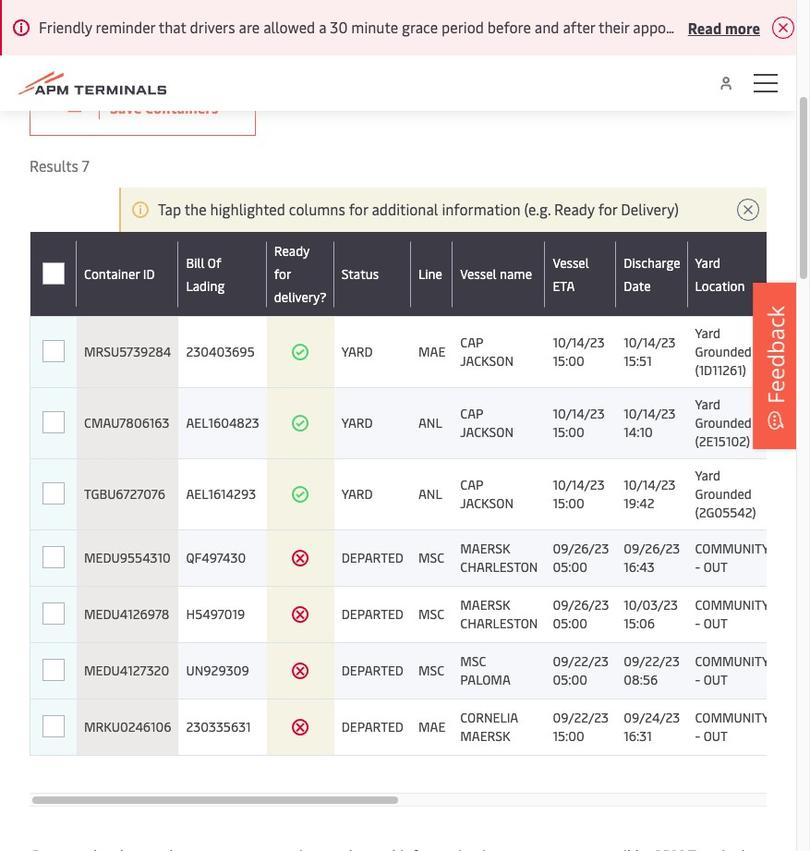Task type: describe. For each thing, give the bounding box(es) containing it.
tap
[[158, 199, 181, 219]]

cmau7806163
[[84, 414, 170, 432]]

09/22/23 08:56
[[624, 652, 680, 688]]

community for 09/24/23 16:31
[[695, 709, 769, 726]]

yard for ael1604823
[[342, 414, 373, 432]]

yard for yard grounded (2e15102)
[[695, 396, 721, 413]]

read
[[688, 17, 722, 37]]

more
[[725, 17, 761, 37]]

un929309
[[186, 662, 249, 679]]

save containers
[[110, 97, 218, 117]]

yard for yard location
[[695, 254, 721, 271]]

h5497019
[[186, 605, 245, 623]]

09/24/23
[[624, 709, 680, 726]]

ael1614293
[[186, 485, 256, 503]]

19:42
[[624, 494, 655, 512]]

1 horizontal spatial ready
[[555, 199, 595, 219]]

for inside ready for delivery?
[[274, 265, 292, 283]]

columns
[[289, 199, 345, 219]]

eta
[[553, 277, 575, 294]]

vessel name
[[460, 265, 532, 283]]

msc for 10/03/23
[[419, 605, 445, 623]]

vessel eta
[[553, 254, 589, 294]]

medu4127320
[[84, 662, 169, 679]]

09/22/23 for 05:00
[[553, 652, 609, 670]]

10/14/23 15:00 for 15:51
[[553, 334, 605, 370]]

departed for qf497430
[[342, 549, 404, 566]]

cap for 10/14/23 15:51
[[460, 334, 484, 351]]

cap jackson for 19:42
[[460, 476, 514, 512]]

10/14/23 up 15:51
[[624, 334, 676, 351]]

of
[[208, 254, 221, 271]]

out for 09/24/23 16:31
[[704, 727, 728, 745]]

05:00 for 09/22/23 08:56
[[553, 671, 588, 688]]

name
[[500, 265, 532, 283]]

15:00 for 10/14/23 14:10
[[553, 423, 585, 441]]

- for 09/22/23 08:56
[[695, 671, 701, 688]]

09/22/23 for 15:00
[[553, 709, 609, 726]]

jackson for 10/14/23 19:42
[[460, 494, 514, 512]]

yard grounded (1d11261)
[[695, 324, 752, 379]]

msc inside msc paloma
[[460, 652, 486, 670]]

09/26/23 for 09/26/23 16:43
[[553, 540, 609, 557]]

vessel for name
[[460, 265, 497, 283]]

10/14/23 up 19:42
[[624, 476, 676, 493]]

feedback
[[761, 305, 791, 403]]

feedback button
[[753, 282, 799, 449]]

maersk charleston for 10/03/23
[[460, 596, 538, 632]]

the
[[185, 199, 207, 219]]

mae for cornelia
[[419, 718, 446, 736]]

departed for 230335631
[[342, 718, 404, 736]]

maersk inside cornelia maersk
[[460, 727, 511, 745]]

grounded for (1d11261)
[[695, 343, 752, 360]]

ready image for 230403695
[[291, 343, 310, 361]]

230403695
[[186, 343, 255, 360]]

10/14/23 15:00 for 19:42
[[553, 476, 605, 512]]

results 7
[[30, 155, 90, 176]]

jackson for 10/14/23 14:10
[[460, 423, 514, 441]]

yard for ael1614293
[[342, 485, 373, 503]]

15:00 for 10/14/23 15:51
[[553, 352, 585, 370]]

- for 09/26/23 16:43
[[695, 558, 701, 576]]

save
[[110, 97, 142, 117]]

cap for 10/14/23 14:10
[[460, 405, 484, 422]]

read more
[[688, 17, 761, 37]]

tgbu6727076
[[84, 485, 165, 503]]

highlighted
[[210, 199, 286, 219]]

grounded for (2e15102)
[[695, 414, 752, 432]]

05:00 for 10/03/23 15:06
[[553, 615, 588, 632]]

yard for 230403695
[[342, 343, 373, 360]]

community - out for 10/03/23
[[695, 596, 769, 632]]

mrku0246106
[[84, 718, 171, 736]]

location
[[695, 277, 745, 294]]

date
[[624, 277, 651, 294]]

vessel for eta
[[553, 254, 589, 271]]

15:00 for 10/14/23 19:42
[[553, 494, 585, 512]]

09/22/23 15:00
[[553, 709, 609, 745]]

09/26/23 for 10/03/23 15:06
[[553, 596, 609, 614]]

maersk charleston for 09/26/23
[[460, 540, 538, 576]]

230335631
[[186, 718, 251, 736]]

bill of lading
[[186, 254, 225, 294]]

1 horizontal spatial for
[[349, 199, 368, 219]]

anl for ael1614293
[[419, 485, 442, 503]]

7
[[82, 155, 90, 176]]

community - out for 09/22/23
[[695, 652, 769, 688]]

- for 10/03/23 15:06
[[695, 615, 701, 632]]

container id
[[84, 265, 155, 283]]

out for 09/22/23 08:56
[[704, 671, 728, 688]]

(2g05542)
[[695, 504, 757, 521]]

paloma
[[460, 671, 511, 688]]

anl for ael1604823
[[419, 414, 442, 432]]

results
[[30, 155, 78, 176]]

16:31
[[624, 727, 652, 745]]

delivery)
[[621, 199, 679, 219]]

community for 09/22/23 08:56
[[695, 652, 769, 670]]

not ready image for un929309
[[291, 662, 310, 680]]

15:51
[[624, 352, 652, 370]]



Task type: vqa. For each thing, say whether or not it's contained in the screenshot.


Task type: locate. For each thing, give the bounding box(es) containing it.
2 grounded from the top
[[695, 414, 752, 432]]

1 horizontal spatial vessel
[[553, 254, 589, 271]]

discharge
[[624, 254, 681, 271]]

msc paloma
[[460, 652, 511, 688]]

0 vertical spatial cap jackson
[[460, 334, 514, 370]]

community down (2g05542)
[[695, 540, 769, 557]]

save containers button
[[30, 82, 256, 136]]

0 vertical spatial yard
[[342, 343, 373, 360]]

community for 09/26/23 16:43
[[695, 540, 769, 557]]

ready for delivery?
[[274, 242, 327, 306]]

for up delivery?
[[274, 265, 292, 283]]

mae
[[419, 343, 446, 360], [419, 718, 446, 736]]

15:00 left 19:42
[[553, 494, 585, 512]]

05:00 inside 09/22/23 05:00
[[553, 671, 588, 688]]

1 maersk charleston from the top
[[460, 540, 538, 576]]

16:43
[[624, 558, 655, 576]]

1 vertical spatial cap jackson
[[460, 405, 514, 441]]

0 vertical spatial 10/14/23 15:00
[[553, 334, 605, 370]]

2 maersk charleston from the top
[[460, 596, 538, 632]]

out for 09/26/23 16:43
[[704, 558, 728, 576]]

additional
[[372, 199, 438, 219]]

09/26/23 05:00 left the '16:43'
[[553, 540, 609, 576]]

(e.g.
[[524, 199, 551, 219]]

1 jackson from the top
[[460, 352, 514, 370]]

1 community - out from the top
[[695, 540, 769, 576]]

departed for h5497019
[[342, 605, 404, 623]]

1 vertical spatial maersk charleston
[[460, 596, 538, 632]]

3 community - out from the top
[[695, 652, 769, 688]]

1 departed from the top
[[342, 549, 404, 566]]

ready image down ready image
[[291, 485, 310, 504]]

out right 10/03/23 15:06
[[704, 615, 728, 632]]

09/26/23 up 09/22/23 05:00
[[553, 596, 609, 614]]

09/26/23 up the '16:43'
[[624, 540, 680, 557]]

09/24/23 16:31
[[624, 709, 680, 745]]

vessel up eta
[[553, 254, 589, 271]]

1 - from the top
[[695, 558, 701, 576]]

mrsu5739284
[[84, 343, 171, 360]]

line
[[419, 265, 443, 283]]

10/14/23 15:00 left 15:51
[[553, 334, 605, 370]]

ready inside ready for delivery?
[[274, 242, 310, 260]]

3 10/14/23 15:00 from the top
[[553, 476, 605, 512]]

not ready image right un929309
[[291, 662, 310, 680]]

2 out from the top
[[704, 615, 728, 632]]

2 vertical spatial maersk
[[460, 727, 511, 745]]

not ready image for h5497019
[[291, 605, 310, 624]]

not ready image
[[291, 549, 310, 567], [291, 605, 310, 624], [291, 662, 310, 680], [291, 718, 310, 737]]

1 10/14/23 15:00 from the top
[[553, 334, 605, 370]]

1 09/26/23 05:00 from the top
[[553, 540, 609, 576]]

1 anl from the top
[[419, 414, 442, 432]]

yard location
[[695, 254, 745, 294]]

community - out right 10/03/23 15:06
[[695, 596, 769, 632]]

yard down (1d11261)
[[695, 396, 721, 413]]

0 vertical spatial anl
[[419, 414, 442, 432]]

2 vertical spatial 05:00
[[553, 671, 588, 688]]

0 vertical spatial mae
[[419, 343, 446, 360]]

0 vertical spatial maersk
[[460, 540, 511, 557]]

3 departed from the top
[[342, 662, 404, 679]]

2 - from the top
[[695, 615, 701, 632]]

maersk
[[460, 540, 511, 557], [460, 596, 511, 614], [460, 727, 511, 745]]

ael1604823
[[186, 414, 259, 432]]

ready up delivery?
[[274, 242, 310, 260]]

- right 09/22/23 08:56
[[695, 671, 701, 688]]

4 yard from the top
[[695, 467, 721, 484]]

charleston for 09/26/23 16:43
[[460, 558, 538, 576]]

tap the highlighted columns for additional information (e.g. ready for delivery)
[[158, 199, 679, 219]]

community right 09/24/23
[[695, 709, 769, 726]]

3 cap jackson from the top
[[460, 476, 514, 512]]

community - out for 09/26/23
[[695, 540, 769, 576]]

lading
[[186, 277, 225, 294]]

community - out
[[695, 540, 769, 576], [695, 596, 769, 632], [695, 652, 769, 688], [695, 709, 769, 745]]

grounded for (2g05542)
[[695, 485, 752, 503]]

10/14/23 15:51
[[624, 334, 676, 370]]

2 15:00 from the top
[[553, 423, 585, 441]]

maersk for 09/26/23 16:43
[[460, 540, 511, 557]]

2 cap from the top
[[460, 405, 484, 422]]

yard inside yard grounded (2e15102)
[[695, 396, 721, 413]]

3 out from the top
[[704, 671, 728, 688]]

15:00 left 15:51
[[553, 352, 585, 370]]

1 cap jackson from the top
[[460, 334, 514, 370]]

ready image
[[291, 343, 310, 361], [291, 485, 310, 504]]

cap for 10/14/23 19:42
[[460, 476, 484, 493]]

-
[[695, 558, 701, 576], [695, 615, 701, 632], [695, 671, 701, 688], [695, 727, 701, 745]]

2 10/14/23 15:00 from the top
[[553, 405, 605, 441]]

09/22/23 for 08:56
[[624, 652, 680, 670]]

yard up (1d11261)
[[695, 324, 721, 342]]

4 community - out from the top
[[695, 709, 769, 745]]

(2e15102)
[[695, 432, 750, 450]]

1 grounded from the top
[[695, 343, 752, 360]]

yard
[[695, 254, 721, 271], [695, 324, 721, 342], [695, 396, 721, 413], [695, 467, 721, 484]]

10/14/23 15:00 left 14:10
[[553, 405, 605, 441]]

grounded up (1d11261)
[[695, 343, 752, 360]]

cap jackson
[[460, 334, 514, 370], [460, 405, 514, 441], [460, 476, 514, 512]]

10/03/23 15:06
[[624, 596, 678, 632]]

0 vertical spatial 09/26/23 05:00
[[553, 540, 609, 576]]

1 vertical spatial maersk
[[460, 596, 511, 614]]

cornelia
[[460, 709, 518, 726]]

0 vertical spatial ready image
[[291, 343, 310, 361]]

10/14/23 down eta
[[553, 334, 605, 351]]

1 ready image from the top
[[291, 343, 310, 361]]

mae down line
[[419, 343, 446, 360]]

4 departed from the top
[[342, 718, 404, 736]]

containers
[[145, 97, 218, 117]]

10/14/23 left 10/14/23 19:42
[[553, 476, 605, 493]]

10/14/23 left 10/14/23 14:10
[[553, 405, 605, 422]]

3 not ready image from the top
[[291, 662, 310, 680]]

0 vertical spatial grounded
[[695, 343, 752, 360]]

10/03/23
[[624, 596, 678, 614]]

yard up location
[[695, 254, 721, 271]]

2 charleston from the top
[[460, 615, 538, 632]]

- right 09/26/23 16:43
[[695, 558, 701, 576]]

2 maersk from the top
[[460, 596, 511, 614]]

2 horizontal spatial for
[[599, 199, 618, 219]]

msc for 09/26/23
[[419, 549, 445, 566]]

15:06
[[624, 615, 655, 632]]

grounded up (2g05542)
[[695, 485, 752, 503]]

id
[[143, 265, 155, 283]]

08:56
[[624, 671, 658, 688]]

not ready image right '230335631'
[[291, 718, 310, 737]]

09/26/23 16:43
[[624, 540, 680, 576]]

4 15:00 from the top
[[553, 727, 585, 745]]

1 vertical spatial jackson
[[460, 423, 514, 441]]

out right 09/22/23 08:56
[[704, 671, 728, 688]]

read more button
[[688, 16, 761, 39]]

09/22/23 05:00
[[553, 652, 609, 688]]

cornelia maersk
[[460, 709, 518, 745]]

departed for un929309
[[342, 662, 404, 679]]

2 ready image from the top
[[291, 485, 310, 504]]

1 vertical spatial ready
[[274, 242, 310, 260]]

09/26/23
[[553, 540, 609, 557], [624, 540, 680, 557], [553, 596, 609, 614]]

09/26/23 05:00
[[553, 540, 609, 576], [553, 596, 609, 632]]

15:00 down 09/22/23 05:00
[[553, 727, 585, 745]]

cap jackson for 14:10
[[460, 405, 514, 441]]

jackson
[[460, 352, 514, 370], [460, 423, 514, 441], [460, 494, 514, 512]]

1 not ready image from the top
[[291, 549, 310, 567]]

ready right (e.g.
[[555, 199, 595, 219]]

05:00 left the '16:43'
[[553, 558, 588, 576]]

out for 10/03/23 15:06
[[704, 615, 728, 632]]

1 vertical spatial 10/14/23 15:00
[[553, 405, 605, 441]]

charleston
[[460, 558, 538, 576], [460, 615, 538, 632]]

1 vertical spatial 09/26/23 05:00
[[553, 596, 609, 632]]

10/14/23 up 14:10
[[624, 405, 676, 422]]

1 15:00 from the top
[[553, 352, 585, 370]]

vessel left name
[[460, 265, 497, 283]]

0 horizontal spatial ready
[[274, 242, 310, 260]]

3 jackson from the top
[[460, 494, 514, 512]]

2 vertical spatial yard
[[342, 485, 373, 503]]

3 yard from the top
[[695, 396, 721, 413]]

1 vertical spatial grounded
[[695, 414, 752, 432]]

yard grounded (2g05542)
[[695, 467, 757, 521]]

yard inside yard location
[[695, 254, 721, 271]]

bill
[[186, 254, 205, 271]]

0 vertical spatial ready
[[555, 199, 595, 219]]

for left delivery) at the top of page
[[599, 199, 618, 219]]

10/14/23 15:00
[[553, 334, 605, 370], [553, 405, 605, 441], [553, 476, 605, 512]]

0 vertical spatial jackson
[[460, 352, 514, 370]]

1 community from the top
[[695, 540, 769, 557]]

out right 09/24/23 16:31
[[704, 727, 728, 745]]

ready image down delivery?
[[291, 343, 310, 361]]

information
[[442, 199, 521, 219]]

2 jackson from the top
[[460, 423, 514, 441]]

maersk for 10/03/23 15:06
[[460, 596, 511, 614]]

3 15:00 from the top
[[553, 494, 585, 512]]

grounded
[[695, 343, 752, 360], [695, 414, 752, 432], [695, 485, 752, 503]]

charleston for 10/03/23 15:06
[[460, 615, 538, 632]]

grounded inside yard grounded (2g05542)
[[695, 485, 752, 503]]

3 cap from the top
[[460, 476, 484, 493]]

09/22/23 down 09/22/23 05:00
[[553, 709, 609, 726]]

09/22/23 up the 08:56
[[624, 652, 680, 670]]

0 horizontal spatial for
[[274, 265, 292, 283]]

2 not ready image from the top
[[291, 605, 310, 624]]

3 yard from the top
[[342, 485, 373, 503]]

2 departed from the top
[[342, 605, 404, 623]]

10/14/23 19:42
[[624, 476, 676, 512]]

community right 10/03/23
[[695, 596, 769, 614]]

09/26/23 05:00 up 09/22/23 05:00
[[553, 596, 609, 632]]

- right 09/24/23 16:31
[[695, 727, 701, 745]]

1 yard from the top
[[695, 254, 721, 271]]

05:00 for 09/26/23 16:43
[[553, 558, 588, 576]]

out
[[704, 558, 728, 576], [704, 615, 728, 632], [704, 671, 728, 688], [704, 727, 728, 745]]

not ready image right qf497430
[[291, 549, 310, 567]]

msc for 09/22/23
[[419, 662, 445, 679]]

1 vertical spatial 05:00
[[553, 615, 588, 632]]

10/14/23 15:00 for 14:10
[[553, 405, 605, 441]]

1 out from the top
[[704, 558, 728, 576]]

4 out from the top
[[704, 727, 728, 745]]

2 yard from the top
[[695, 324, 721, 342]]

yard grounded (2e15102)
[[695, 396, 752, 450]]

10/14/23 15:00 left 19:42
[[553, 476, 605, 512]]

4 community from the top
[[695, 709, 769, 726]]

05:00
[[553, 558, 588, 576], [553, 615, 588, 632], [553, 671, 588, 688]]

1 vertical spatial cap
[[460, 405, 484, 422]]

2 05:00 from the top
[[553, 615, 588, 632]]

- right 10/03/23 15:06
[[695, 615, 701, 632]]

qf497430
[[186, 549, 246, 566]]

0 vertical spatial cap
[[460, 334, 484, 351]]

community - out right 09/24/23 16:31
[[695, 709, 769, 745]]

2 vertical spatial cap
[[460, 476, 484, 493]]

msc
[[419, 549, 445, 566], [419, 605, 445, 623], [460, 652, 486, 670], [419, 662, 445, 679]]

not ready image right h5497019
[[291, 605, 310, 624]]

yard for yard grounded (1d11261)
[[695, 324, 721, 342]]

09/22/23
[[553, 652, 609, 670], [624, 652, 680, 670], [553, 709, 609, 726]]

yard inside yard grounded (2g05542)
[[695, 467, 721, 484]]

2 09/26/23 05:00 from the top
[[553, 596, 609, 632]]

15:00 left 14:10
[[553, 423, 585, 441]]

1 vertical spatial yard
[[342, 414, 373, 432]]

mae for cap
[[419, 343, 446, 360]]

1 yard from the top
[[342, 343, 373, 360]]

09/26/23 05:00 for 16:43
[[553, 540, 609, 576]]

0 horizontal spatial vessel
[[460, 265, 497, 283]]

jackson for 10/14/23 15:51
[[460, 352, 514, 370]]

3 - from the top
[[695, 671, 701, 688]]

- for 09/24/23 16:31
[[695, 727, 701, 745]]

2 mae from the top
[[419, 718, 446, 736]]

delivery?
[[274, 288, 327, 306]]

0 vertical spatial 05:00
[[553, 558, 588, 576]]

ready image
[[291, 414, 310, 432]]

3 05:00 from the top
[[553, 671, 588, 688]]

2 vertical spatial jackson
[[460, 494, 514, 512]]

1 vertical spatial ready image
[[291, 485, 310, 504]]

2 anl from the top
[[419, 485, 442, 503]]

cap
[[460, 334, 484, 351], [460, 405, 484, 422], [460, 476, 484, 493]]

close alert image
[[772, 17, 794, 39]]

2 vertical spatial grounded
[[695, 485, 752, 503]]

ready image for ael1614293
[[291, 485, 310, 504]]

15:00 for 09/24/23 16:31
[[553, 727, 585, 745]]

2 cap jackson from the top
[[460, 405, 514, 441]]

09/22/23 up 09/22/23 15:00 in the bottom of the page
[[553, 652, 609, 670]]

2 community - out from the top
[[695, 596, 769, 632]]

09/26/23 left 09/26/23 16:43
[[553, 540, 609, 557]]

0 vertical spatial maersk charleston
[[460, 540, 538, 576]]

community for 10/03/23 15:06
[[695, 596, 769, 614]]

1 maersk from the top
[[460, 540, 511, 557]]

departed
[[342, 549, 404, 566], [342, 605, 404, 623], [342, 662, 404, 679], [342, 718, 404, 736]]

status
[[342, 265, 379, 283]]

vessel
[[553, 254, 589, 271], [460, 265, 497, 283]]

10/14/23 14:10
[[624, 405, 676, 441]]

3 grounded from the top
[[695, 485, 752, 503]]

3 maersk from the top
[[460, 727, 511, 745]]

out down (2g05542)
[[704, 558, 728, 576]]

medu9554310
[[84, 549, 171, 566]]

2 vertical spatial cap jackson
[[460, 476, 514, 512]]

ready
[[555, 199, 595, 219], [274, 242, 310, 260]]

yard for yard grounded (2g05542)
[[695, 467, 721, 484]]

1 05:00 from the top
[[553, 558, 588, 576]]

community right 09/22/23 08:56
[[695, 652, 769, 670]]

community - out right 09/22/23 08:56
[[695, 652, 769, 688]]

2 vertical spatial 10/14/23 15:00
[[553, 476, 605, 512]]

1 vertical spatial mae
[[419, 718, 446, 736]]

cap jackson for 15:51
[[460, 334, 514, 370]]

15:00 inside 09/22/23 15:00
[[553, 727, 585, 745]]

community - out down (2g05542)
[[695, 540, 769, 576]]

for right columns
[[349, 199, 368, 219]]

anl
[[419, 414, 442, 432], [419, 485, 442, 503]]

grounded up (2e15102)
[[695, 414, 752, 432]]

mae left cornelia maersk at the right bottom of page
[[419, 718, 446, 736]]

09/26/23 05:00 for 15:06
[[553, 596, 609, 632]]

4 - from the top
[[695, 727, 701, 745]]

None checkbox
[[42, 263, 64, 285], [42, 263, 64, 285], [42, 340, 64, 362], [43, 412, 65, 434], [42, 482, 64, 505], [42, 603, 64, 625], [43, 603, 65, 626], [42, 659, 64, 681], [42, 715, 64, 737], [42, 263, 64, 285], [42, 263, 64, 285], [42, 340, 64, 362], [43, 412, 65, 434], [42, 482, 64, 505], [42, 603, 64, 625], [43, 603, 65, 626], [42, 659, 64, 681], [42, 715, 64, 737]]

medu4126978
[[84, 605, 170, 623]]

(1d11261)
[[695, 361, 746, 379]]

10/14/23
[[553, 334, 605, 351], [624, 334, 676, 351], [553, 405, 605, 422], [624, 405, 676, 422], [553, 476, 605, 493], [624, 476, 676, 493]]

not ready image for qf497430
[[291, 549, 310, 567]]

2 yard from the top
[[342, 414, 373, 432]]

3 community from the top
[[695, 652, 769, 670]]

14:10
[[624, 423, 653, 441]]

community - out for 09/24/23
[[695, 709, 769, 745]]

community
[[695, 540, 769, 557], [695, 596, 769, 614], [695, 652, 769, 670], [695, 709, 769, 726]]

None checkbox
[[43, 341, 65, 363], [42, 411, 64, 433], [43, 483, 65, 505], [42, 546, 64, 568], [43, 547, 65, 569], [43, 660, 65, 682], [43, 716, 65, 738], [43, 341, 65, 363], [42, 411, 64, 433], [43, 483, 65, 505], [42, 546, 64, 568], [43, 547, 65, 569], [43, 660, 65, 682], [43, 716, 65, 738]]

yard inside yard grounded (1d11261)
[[695, 324, 721, 342]]

discharge date
[[624, 254, 681, 294]]

4 not ready image from the top
[[291, 718, 310, 737]]

not ready image for 230335631
[[291, 718, 310, 737]]

1 cap from the top
[[460, 334, 484, 351]]

1 vertical spatial anl
[[419, 485, 442, 503]]

1 mae from the top
[[419, 343, 446, 360]]

05:00 up 09/22/23 05:00
[[553, 615, 588, 632]]

1 charleston from the top
[[460, 558, 538, 576]]

0 vertical spatial charleston
[[460, 558, 538, 576]]

2 community from the top
[[695, 596, 769, 614]]

yard down (2e15102)
[[695, 467, 721, 484]]

container
[[84, 265, 140, 283]]

05:00 up 09/22/23 15:00 in the bottom of the page
[[553, 671, 588, 688]]

1 vertical spatial charleston
[[460, 615, 538, 632]]



